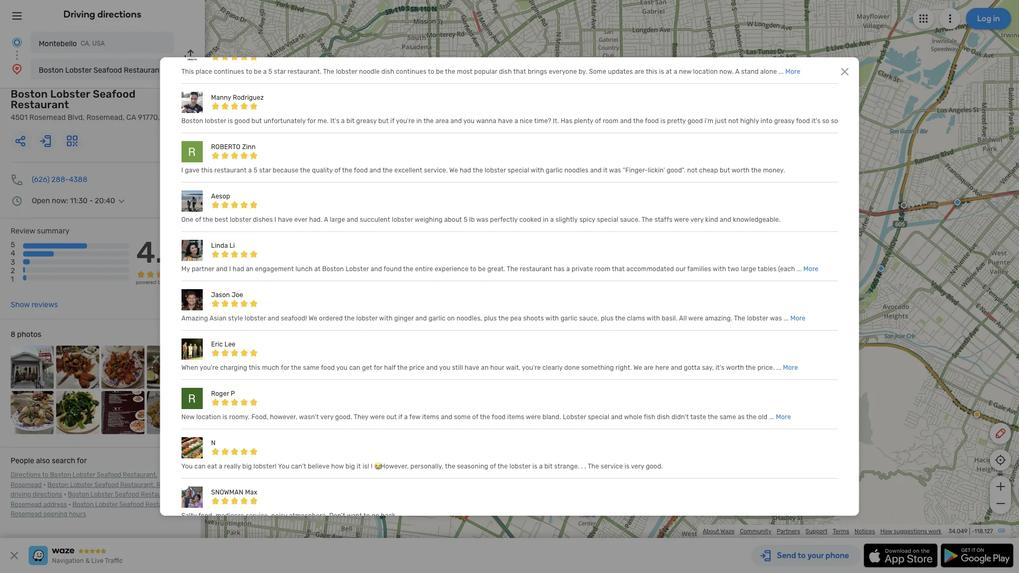 Task type: vqa. For each thing, say whether or not it's contained in the screenshot.
Leave Now on the left top of the page
no



Task type: describe. For each thing, give the bounding box(es) containing it.
hours
[[69, 511, 86, 518]]

the right taste
[[708, 414, 718, 421]]

1 horizontal spatial dish
[[499, 68, 512, 75]]

"finger-
[[623, 167, 648, 174]]

lunch
[[295, 265, 313, 273]]

lobster inside the "boston lobster seafood restaurant, rosemead opening hours"
[[95, 501, 118, 508]]

the left pea
[[498, 315, 509, 322]]

you can eat a really big lobster! you can't believe how big it is! ! 😭however, personally, the seasoning of the lobster is a bit strange. . . the service is very good.
[[181, 463, 663, 470]]

image 8 of boston lobster seafood restaurant, rosemead image
[[147, 391, 190, 435]]

2 . from the left
[[585, 463, 586, 470]]

seasoning
[[457, 463, 488, 470]]

the left price.
[[746, 364, 756, 372]]

notices
[[855, 528, 876, 535]]

and right partner
[[216, 265, 227, 273]]

seafood for boston lobster seafood restaurant, rosemead driving directions
[[94, 481, 119, 489]]

call image
[[11, 173, 23, 186]]

more right (each
[[804, 265, 819, 273]]

0 vertical spatial was
[[609, 167, 621, 174]]

boston lobster seafood restaurant
[[39, 66, 162, 74]]

strange.
[[554, 463, 580, 470]]

n
[[211, 440, 215, 447]]

and right noodles
[[590, 167, 602, 174]]

the right some at the bottom
[[480, 414, 490, 421]]

when
[[181, 364, 198, 372]]

1 horizontal spatial we
[[449, 167, 458, 174]]

stand
[[741, 68, 759, 75]]

boston lobster seafood restaurant button
[[31, 58, 174, 80]]

ever
[[294, 216, 307, 223]]

style
[[228, 315, 243, 322]]

the right found
[[403, 265, 413, 273]]

the left staffs
[[642, 216, 653, 223]]

0 vertical spatial room
[[603, 117, 619, 125]]

and right area
[[450, 117, 462, 125]]

and left seafood!
[[268, 315, 279, 322]]

lobster!
[[253, 463, 276, 470]]

1 horizontal spatial but
[[378, 117, 389, 125]]

people
[[11, 457, 34, 465]]

slightly
[[556, 216, 578, 223]]

91770,
[[138, 113, 160, 122]]

... right (each
[[797, 265, 802, 273]]

wasn't
[[299, 414, 319, 421]]

2 big from the left
[[345, 463, 355, 470]]

seafood for boston lobster seafood restaurant, rosemead address
[[115, 491, 139, 499]]

2 good from the left
[[688, 117, 703, 125]]

34.049
[[949, 528, 968, 535]]

0 horizontal spatial in
[[416, 117, 422, 125]]

and left succulent in the top of the page
[[347, 216, 358, 223]]

highly
[[740, 117, 759, 125]]

lobster left the strange.
[[509, 463, 531, 470]]

were left bland.
[[526, 414, 541, 421]]

with left basil.
[[647, 315, 660, 322]]

experience
[[435, 265, 469, 273]]

service,
[[246, 512, 269, 520]]

for left me.
[[307, 117, 316, 125]]

roberto zinn
[[211, 143, 256, 151]]

restaurant, for boston lobster seafood restaurant, rosemead driving directions
[[120, 481, 155, 489]]

and right price
[[426, 364, 438, 372]]

and left found
[[370, 265, 382, 273]]

my
[[181, 265, 190, 273]]

want
[[347, 512, 362, 520]]

noodles,
[[457, 315, 482, 322]]

the left best
[[203, 216, 213, 223]]

seafood!
[[281, 315, 307, 322]]

the right great.
[[507, 265, 518, 273]]

boston lobster is good but unfortunately for me. it's a bit greasy but if you're in the area and you wanna have a nice time? it. has plenty of room and the food is pretty good i'm just not highly into greasy food it's so so
[[181, 117, 838, 125]]

2 greasy from the left
[[774, 117, 795, 125]]

... right old
[[769, 414, 774, 421]]

of right the quality
[[334, 167, 340, 174]]

2 vertical spatial special
[[588, 414, 609, 421]]

the right seasoning
[[498, 463, 508, 470]]

personally,
[[410, 463, 443, 470]]

1 vertical spatial have
[[278, 216, 293, 223]]

1 vertical spatial -
[[972, 528, 975, 535]]

on
[[447, 315, 455, 322]]

to left the go
[[363, 512, 370, 520]]

5 left 'lb'
[[464, 216, 468, 223]]

with right shoots
[[545, 315, 559, 322]]

knowledgeable.
[[733, 216, 781, 223]]

clock image
[[11, 195, 23, 207]]

the left "money."
[[751, 167, 761, 174]]

... down (each
[[784, 315, 789, 322]]

2 horizontal spatial you
[[463, 117, 475, 125]]

about
[[444, 216, 462, 223]]

0 horizontal spatial not
[[687, 167, 698, 174]]

0 vertical spatial large
[[330, 216, 345, 223]]

food right some at the bottom
[[492, 414, 506, 421]]

image 5 of boston lobster seafood restaurant, rosemead image
[[11, 391, 54, 435]]

the right amazing.
[[734, 315, 745, 322]]

1 vertical spatial if
[[398, 414, 402, 421]]

just
[[715, 117, 727, 125]]

0 vertical spatial it's
[[812, 117, 821, 125]]

about waze community partners support terms notices how suggestions work
[[703, 528, 942, 535]]

roomy.
[[229, 414, 250, 421]]

seafood for boston lobster seafood restaurant 4501 rosemead blvd, rosemead, ca 91770, usa
[[93, 88, 136, 100]]

lobster right amazing.
[[747, 315, 768, 322]]

2 horizontal spatial dish
[[657, 414, 670, 421]]

0 vertical spatial restaurant
[[214, 167, 246, 174]]

1 greasy from the left
[[356, 117, 377, 125]]

for right the get
[[374, 364, 382, 372]]

food right into
[[796, 117, 810, 125]]

1 horizontal spatial you're
[[396, 117, 415, 125]]

a left new
[[674, 68, 677, 75]]

salty
[[181, 512, 197, 520]]

(626)
[[32, 175, 50, 184]]

0 vertical spatial -
[[89, 196, 93, 205]]

and right kind
[[720, 216, 731, 223]]

boston for boston lobster seafood restaurant, rosemead address
[[68, 491, 89, 499]]

some
[[454, 414, 471, 421]]

0 horizontal spatial be
[[254, 68, 261, 75]]

this
[[181, 68, 194, 75]]

1 horizontal spatial be
[[436, 68, 444, 75]]

more down (each
[[791, 315, 806, 322]]

roger p
[[211, 390, 235, 398]]

5 down zinn
[[253, 167, 257, 174]]

food left pretty
[[645, 117, 659, 125]]

1 horizontal spatial at
[[666, 68, 672, 75]]

review summary
[[11, 227, 70, 236]]

1 horizontal spatial good.
[[646, 463, 663, 470]]

garlic left noodles
[[546, 167, 563, 174]]

is left new
[[659, 68, 664, 75]]

1 horizontal spatial location
[[693, 68, 718, 75]]

how
[[331, 463, 344, 470]]

the right much
[[291, 364, 301, 372]]

0 horizontal spatial but
[[251, 117, 262, 125]]

image 2 of boston lobster seafood restaurant, rosemead image
[[56, 346, 99, 389]]

weighing
[[415, 216, 442, 223]]

a right it's
[[341, 117, 345, 125]]

image 3 of boston lobster seafood restaurant, rosemead image
[[101, 346, 145, 389]]

kind
[[705, 216, 718, 223]]

lobster right bland.
[[563, 414, 586, 421]]

private
[[572, 265, 593, 273]]

area
[[435, 117, 449, 125]]

4.4
[[136, 235, 182, 270]]

a left nice
[[514, 117, 518, 125]]

new
[[679, 68, 692, 75]]

2 vertical spatial have
[[465, 364, 479, 372]]

directions inside the boston lobster seafood restaurant, rosemead driving directions
[[33, 491, 62, 499]]

with left two
[[713, 265, 726, 273]]

community link
[[740, 528, 772, 535]]

seafood for boston lobster seafood restaurant, rosemead opening hours
[[119, 501, 144, 508]]

2 so from the left
[[831, 117, 838, 125]]

more right the alone
[[785, 68, 801, 75]]

back.
[[381, 512, 397, 520]]

the left the quality
[[300, 167, 310, 174]]

5 left 'restaurant.' on the left top of the page
[[268, 68, 272, 75]]

x image
[[839, 65, 852, 78]]

tables
[[758, 265, 777, 273]]

for right 'search'
[[77, 457, 87, 465]]

unfortunately
[[263, 117, 306, 125]]

navigation
[[52, 558, 84, 565]]

lobster right best
[[230, 216, 251, 223]]

directions
[[11, 472, 41, 479]]

support
[[806, 528, 828, 535]]

a down zinn
[[248, 167, 252, 174]]

with left ginger
[[379, 315, 392, 322]]

and right here
[[671, 364, 682, 372]]

1 vertical spatial special
[[597, 216, 618, 223]]

gave
[[185, 167, 199, 174]]

lobster down manny
[[205, 117, 226, 125]]

0 horizontal spatial at
[[314, 265, 320, 273]]

asian
[[209, 315, 226, 322]]

for right much
[[281, 364, 289, 372]]

0 horizontal spatial very
[[320, 414, 333, 421]]

0 horizontal spatial was
[[476, 216, 488, 223]]

and left excellent
[[369, 167, 381, 174]]

0 vertical spatial same
[[303, 364, 319, 372]]

show reviews
[[11, 301, 58, 309]]

two
[[728, 265, 739, 273]]

very for you can eat a really big lobster! you can't believe how big it is! ! 😭however, personally, the seasoning of the lobster is a bit strange. . . the service is very good.
[[631, 463, 644, 470]]

restaurant, for boston lobster seafood restaurant, rosemead address
[[141, 491, 175, 499]]

about
[[703, 528, 720, 535]]

1 continues from the left
[[214, 68, 244, 75]]

of right one
[[195, 216, 201, 223]]

1
[[11, 275, 14, 284]]

2 horizontal spatial was
[[770, 315, 782, 322]]

food left the get
[[321, 364, 335, 372]]

of right plenty on the right top
[[595, 117, 601, 125]]

driving
[[11, 491, 31, 499]]

clearly
[[542, 364, 563, 372]]

to left most
[[428, 68, 434, 75]]

1 horizontal spatial directions
[[97, 8, 141, 20]]

the left the service
[[588, 463, 599, 470]]

now.
[[720, 68, 734, 75]]

terms
[[833, 528, 850, 535]]

price.
[[758, 364, 775, 372]]

rodriguez
[[233, 94, 264, 101]]

0 horizontal spatial can
[[194, 463, 205, 470]]

get
[[362, 364, 372, 372]]

0 horizontal spatial good.
[[335, 414, 352, 421]]

... right the alone
[[779, 68, 784, 75]]

zoom in image
[[994, 481, 1008, 493]]

some
[[589, 68, 606, 75]]

and right plenty on the right top
[[620, 117, 632, 125]]

believe
[[308, 463, 329, 470]]

0 vertical spatial if
[[390, 117, 394, 125]]

1 vertical spatial same
[[720, 414, 736, 421]]

is left the strange.
[[532, 463, 537, 470]]

place
[[196, 68, 212, 75]]

... right price.
[[776, 364, 781, 372]]

lobster inside boston lobster seafood restaurant 4501 rosemead blvd, rosemead, ca 91770, usa
[[50, 88, 90, 100]]

garlic left sauce,
[[561, 315, 578, 322]]

2 horizontal spatial have
[[498, 117, 513, 125]]

image 7 of boston lobster seafood restaurant, rosemead image
[[101, 391, 145, 435]]

20:40
[[95, 196, 115, 205]]

0 vertical spatial are
[[635, 68, 644, 75]]

and right ginger
[[415, 315, 427, 322]]

2 horizontal spatial but
[[720, 167, 730, 174]]

boston for boston lobster is good but unfortunately for me. it's a bit greasy but if you're in the area and you wanna have a nice time? it. has plenty of room and the food is pretty good i'm just not highly into greasy food it's so so
[[181, 117, 203, 125]]

notices link
[[855, 528, 876, 535]]

1 vertical spatial location
[[196, 414, 221, 421]]

p
[[231, 390, 235, 398]]

boston lobster seafood restaurant, rosemead driving directions link
[[11, 481, 188, 499]]

a right eat
[[219, 463, 222, 470]]

2 vertical spatial i
[[229, 265, 231, 273]]

food right the quality
[[354, 167, 368, 174]]

has
[[561, 117, 572, 125]]

nice
[[520, 117, 533, 125]]

pencil image
[[995, 427, 1007, 440]]

old
[[758, 414, 768, 421]]

1 vertical spatial it's
[[716, 364, 725, 372]]

lobster left found
[[346, 265, 369, 273]]

restaurant for boston lobster seafood restaurant
[[124, 66, 162, 74]]

is!
[[362, 463, 369, 470]]

0 horizontal spatial that
[[513, 68, 526, 75]]

1 horizontal spatial restaurant
[[520, 265, 552, 273]]

boston right lunch
[[322, 265, 344, 273]]

0 horizontal spatial you
[[336, 364, 347, 372]]

bland.
[[542, 414, 561, 421]]

0 vertical spatial worth
[[732, 167, 750, 174]]

lobster right style
[[245, 315, 266, 322]]

image 6 of boston lobster seafood restaurant, rosemead image
[[56, 391, 99, 435]]

the left most
[[445, 68, 455, 75]]

when you're charging this much for the same food you can get for half the price and you still have an hour wait, you're clearly done something right.  we are here and gotta say, it's worth the price. ... more
[[181, 364, 798, 372]]

the left excellent
[[382, 167, 393, 174]]

(626) 288-4388 link
[[32, 175, 87, 184]]

ordered
[[319, 315, 343, 322]]

is left roomy.
[[222, 414, 227, 421]]

by.
[[579, 68, 587, 75]]

eric
[[211, 341, 223, 348]]

restaurant, inside directions to boston lobster seafood restaurant, rosemead
[[123, 472, 157, 479]]

say,
[[702, 364, 714, 372]]

boston lobster seafood restaurant, rosemead opening hours link
[[11, 501, 180, 518]]

the right 'restaurant.' on the left top of the page
[[323, 68, 334, 75]]

1 horizontal spatial that
[[612, 265, 625, 273]]

clams
[[627, 315, 645, 322]]

to inside directions to boston lobster seafood restaurant, rosemead
[[42, 472, 48, 479]]

waze
[[721, 528, 735, 535]]

the left area
[[423, 117, 434, 125]]



Task type: locate. For each thing, give the bounding box(es) containing it.
seafood inside button
[[93, 66, 122, 74]]

2 you from the left
[[278, 463, 289, 470]]

suggestions
[[894, 528, 928, 535]]

2 horizontal spatial this
[[646, 68, 658, 75]]

rosemead inside the boston lobster seafood restaurant, rosemead driving directions
[[156, 481, 188, 489]]

1 horizontal spatial good
[[688, 117, 703, 125]]

are
[[635, 68, 644, 75], [644, 364, 654, 372]]

seafood
[[93, 66, 122, 74], [93, 88, 136, 100], [97, 472, 121, 479], [94, 481, 119, 489], [115, 491, 139, 499], [119, 501, 144, 508]]

1 horizontal spatial usa
[[161, 113, 176, 122]]

1 . from the left
[[581, 463, 583, 470]]

1 horizontal spatial in
[[543, 216, 549, 223]]

11:30
[[70, 196, 88, 205]]

seafood for boston lobster seafood restaurant
[[93, 66, 122, 74]]

0 horizontal spatial plus
[[484, 315, 497, 322]]

this place continues to be a 5 star restaurant. the lobster noodle dish continues to be the most popular dish that brings everyone by.  some updates are this is at a new location now. a stand alone ... more
[[181, 68, 801, 75]]

in right cooked
[[543, 216, 549, 223]]

2 horizontal spatial i
[[274, 216, 276, 223]]

0 vertical spatial directions
[[97, 8, 141, 20]]

charging
[[220, 364, 247, 372]]

0 vertical spatial can
[[349, 364, 360, 372]]

popular
[[474, 68, 497, 75]]

1 vertical spatial this
[[201, 167, 213, 174]]

boston inside boston lobster seafood restaurant 4501 rosemead blvd, rosemead, ca 91770, usa
[[11, 88, 48, 100]]

large
[[330, 216, 345, 223], [741, 265, 756, 273]]

a up rodriguez
[[263, 68, 267, 75]]

0 vertical spatial bit
[[346, 117, 355, 125]]

1 vertical spatial in
[[543, 216, 549, 223]]

boston inside 'boston lobster seafood restaurant, rosemead address'
[[68, 491, 89, 499]]

0 vertical spatial very
[[691, 216, 704, 223]]

boston for boston lobster seafood restaurant, rosemead driving directions
[[47, 481, 69, 489]]

one of the best lobster dishes i have ever had. a large and succulent lobster weighing about 5 lb was perfectly cooked in a slightly spicy special sauce. the staffs were very kind and knowledgeable.
[[181, 216, 781, 223]]

you're right wait,
[[522, 364, 541, 372]]

restaurant, inside 'boston lobster seafood restaurant, rosemead address'
[[141, 491, 175, 499]]

seafood inside directions to boston lobster seafood restaurant, rosemead
[[97, 472, 121, 479]]

1 vertical spatial a
[[324, 216, 328, 223]]

you left wanna
[[463, 117, 475, 125]]

0 vertical spatial not
[[728, 117, 739, 125]]

restaurant.
[[287, 68, 321, 75]]

this right gave
[[201, 167, 213, 174]]

1 horizontal spatial continues
[[396, 68, 426, 75]]

and left whole
[[611, 414, 622, 421]]

zoom out image
[[994, 498, 1008, 510]]

a left 'slightly'
[[550, 216, 554, 223]]

1 plus from the left
[[484, 315, 497, 322]]

i left gave
[[181, 167, 183, 174]]

5 inside 5 4 3 2 1
[[11, 241, 15, 249]]

2 horizontal spatial we
[[634, 364, 642, 372]]

montebello
[[39, 39, 77, 48]]

eat
[[207, 463, 217, 470]]

of right some at the bottom
[[472, 414, 478, 421]]

items left bland.
[[507, 414, 524, 421]]

this right updates
[[646, 68, 658, 75]]

1 horizontal spatial .
[[585, 463, 586, 470]]

into
[[761, 117, 773, 125]]

1 so from the left
[[822, 117, 830, 125]]

large right two
[[741, 265, 756, 273]]

lobster
[[65, 66, 92, 74], [50, 88, 90, 100], [346, 265, 369, 273], [563, 414, 586, 421], [73, 472, 95, 479], [70, 481, 93, 489], [91, 491, 113, 499], [95, 501, 118, 508]]

show
[[11, 301, 30, 309]]

the
[[323, 68, 334, 75], [642, 216, 653, 223], [507, 265, 518, 273], [734, 315, 745, 322], [588, 463, 599, 470]]

succulent
[[360, 216, 390, 223]]

out
[[386, 414, 397, 421]]

usa right 91770,
[[161, 113, 176, 122]]

1 horizontal spatial you
[[439, 364, 450, 372]]

to down also
[[42, 472, 48, 479]]

a left the strange.
[[539, 463, 543, 470]]

be
[[254, 68, 261, 75], [436, 68, 444, 75], [478, 265, 486, 273]]

address
[[43, 501, 67, 508]]

1 horizontal spatial can
[[349, 364, 360, 372]]

rosemead for boston lobster seafood restaurant, rosemead driving directions
[[156, 481, 188, 489]]

location image
[[11, 63, 23, 75]]

price
[[409, 364, 425, 372]]

0 horizontal spatial you're
[[200, 364, 218, 372]]

navigation & live traffic
[[52, 558, 123, 565]]

can left eat
[[194, 463, 205, 470]]

2 items from the left
[[507, 414, 524, 421]]

2 horizontal spatial you're
[[522, 364, 541, 372]]

1 horizontal spatial same
[[720, 414, 736, 421]]

plus right noodles,
[[484, 315, 497, 322]]

1 you from the left
[[181, 463, 193, 470]]

more
[[785, 68, 801, 75], [804, 265, 819, 273], [791, 315, 806, 322], [783, 364, 798, 372], [776, 414, 791, 421]]

how suggestions work link
[[881, 528, 942, 535]]

the right ordered at the bottom
[[344, 315, 355, 322]]

1 vertical spatial directions
[[33, 491, 62, 499]]

0 horizontal spatial directions
[[33, 491, 62, 499]]

have left "ever"
[[278, 216, 293, 223]]

at left new
[[666, 68, 672, 75]]

2 horizontal spatial very
[[691, 216, 704, 223]]

the right service.
[[473, 167, 483, 174]]

0 horizontal spatial a
[[324, 216, 328, 223]]

lobster up the "boston lobster seafood restaurant, rosemead opening hours"
[[91, 491, 113, 499]]

good down manny rodriguez
[[234, 117, 250, 125]]

it's right into
[[812, 117, 821, 125]]

lobster right ordered at the bottom
[[356, 315, 378, 322]]

2 plus from the left
[[601, 315, 614, 322]]

0 vertical spatial good.
[[335, 414, 352, 421]]

1 vertical spatial are
[[644, 364, 654, 372]]

boston up address
[[47, 481, 69, 489]]

1 horizontal spatial this
[[249, 364, 260, 372]]

service.
[[424, 167, 448, 174]]

restaurant, inside the boston lobster seafood restaurant, rosemead driving directions
[[120, 481, 155, 489]]

lb
[[469, 216, 475, 223]]

li
[[229, 242, 235, 250]]

seafood inside the "boston lobster seafood restaurant, rosemead opening hours"
[[119, 501, 144, 508]]

restaurant, for boston lobster seafood restaurant, rosemead opening hours
[[145, 501, 180, 508]]

0 horizontal spatial usa
[[92, 40, 105, 47]]

worth right say,
[[726, 364, 744, 372]]

lobster inside 'boston lobster seafood restaurant, rosemead address'
[[91, 491, 113, 499]]

me.
[[317, 117, 329, 125]]

was
[[609, 167, 621, 174], [476, 216, 488, 223], [770, 315, 782, 322]]

an left hour in the left of the page
[[481, 364, 489, 372]]

link image
[[998, 527, 1006, 535]]

rosemead for boston lobster seafood restaurant, rosemead address
[[11, 501, 42, 508]]

usa inside "montebello ca, usa"
[[92, 40, 105, 47]]

directions to boston lobster seafood restaurant, rosemead
[[11, 472, 157, 489]]

1 vertical spatial that
[[612, 265, 625, 273]]

restaurant inside button
[[124, 66, 162, 74]]

they
[[354, 414, 368, 421]]

worth right cheap
[[732, 167, 750, 174]]

chevron down image
[[115, 197, 128, 205]]

1 vertical spatial an
[[481, 364, 489, 372]]

boston inside the boston lobster seafood restaurant, rosemead driving directions
[[47, 481, 69, 489]]

rosemead inside 'boston lobster seafood restaurant, rosemead address'
[[11, 501, 42, 508]]

seafood inside the boston lobster seafood restaurant, rosemead driving directions
[[94, 481, 119, 489]]

restaurant, inside the "boston lobster seafood restaurant, rosemead opening hours"
[[145, 501, 180, 508]]

summary
[[37, 227, 70, 236]]

lobster left weighing
[[392, 216, 413, 223]]

restaurant for boston lobster seafood restaurant 4501 rosemead blvd, rosemead, ca 91770, usa
[[11, 99, 69, 111]]

search
[[52, 457, 75, 465]]

and left some at the bottom
[[441, 414, 452, 421]]

0 horizontal spatial greasy
[[356, 117, 377, 125]]

very for one of the best lobster dishes i have ever had. a large and succulent lobster weighing about 5 lb was perfectly cooked in a slightly spicy special sauce. the staffs were very kind and knowledgeable.
[[691, 216, 704, 223]]

right.
[[616, 364, 632, 372]]

support link
[[806, 528, 828, 535]]

lobster down boston lobster seafood restaurant, rosemead driving directions link
[[95, 501, 118, 508]]

as
[[738, 414, 745, 421]]

0 horizontal spatial dish
[[381, 68, 394, 75]]

1 horizontal spatial plus
[[601, 315, 614, 322]]

large right had. on the left of the page
[[330, 216, 345, 223]]

0 horizontal spatial we
[[308, 315, 317, 322]]

had down li
[[233, 265, 244, 273]]

boston for boston lobster seafood restaurant
[[39, 66, 63, 74]]

garlic left on
[[428, 315, 445, 322]]

current location image
[[11, 36, 23, 49]]

lee
[[224, 341, 235, 348]]

1 vertical spatial bit
[[544, 463, 553, 470]]

1 horizontal spatial not
[[728, 117, 739, 125]]

rosemead inside boston lobster seafood restaurant 4501 rosemead blvd, rosemead, ca 91770, usa
[[29, 113, 66, 122]]

0 vertical spatial at
[[666, 68, 672, 75]]

seafood inside 'boston lobster seafood restaurant, rosemead address'
[[115, 491, 139, 499]]

time?
[[534, 117, 551, 125]]

that left brings
[[513, 68, 526, 75]]

you left eat
[[181, 463, 193, 470]]

to right experience
[[470, 265, 476, 273]]

0 vertical spatial it
[[603, 167, 608, 174]]

perfectly
[[490, 216, 518, 223]]

same left as
[[720, 414, 736, 421]]

1 vertical spatial very
[[320, 414, 333, 421]]

but
[[251, 117, 262, 125], [378, 117, 389, 125], [720, 167, 730, 174]]

atmosphere.
[[289, 512, 327, 520]]

can
[[349, 364, 360, 372], [194, 463, 205, 470]]

noodles
[[564, 167, 589, 174]]

118.127
[[975, 528, 994, 535]]

lobster inside button
[[65, 66, 92, 74]]

the left pretty
[[633, 117, 643, 125]]

0 horizontal spatial so
[[822, 117, 830, 125]]

0 horizontal spatial continues
[[214, 68, 244, 75]]

worth
[[732, 167, 750, 174], [726, 364, 744, 372]]

greasy right into
[[774, 117, 795, 125]]

1 vertical spatial i
[[274, 216, 276, 223]]

1 horizontal spatial had
[[460, 167, 471, 174]]

partner
[[192, 265, 214, 273]]

were left out
[[370, 414, 385, 421]]

1 items from the left
[[422, 414, 439, 421]]

3
[[11, 258, 15, 266]]

open now: 11:30 - 20:40 button
[[32, 196, 128, 205]]

8 photos
[[11, 330, 41, 339]]

of right seasoning
[[490, 463, 496, 470]]

1 vertical spatial can
[[194, 463, 205, 470]]

food
[[645, 117, 659, 125], [796, 117, 810, 125], [354, 167, 368, 174], [321, 364, 335, 372], [492, 414, 506, 421]]

- right 11:30
[[89, 196, 93, 205]]

greasy right it's
[[356, 117, 377, 125]]

rosemead for boston lobster seafood restaurant, rosemead opening hours
[[11, 511, 42, 518]]

1 horizontal spatial an
[[481, 364, 489, 372]]

with
[[531, 167, 544, 174], [713, 265, 726, 273], [379, 315, 392, 322], [545, 315, 559, 322], [647, 315, 660, 322]]

0 vertical spatial had
[[460, 167, 471, 174]]

0 vertical spatial a
[[735, 68, 740, 75]]

1 horizontal spatial greasy
[[774, 117, 795, 125]]

0 horizontal spatial -
[[89, 196, 93, 205]]

have
[[498, 117, 513, 125], [278, 216, 293, 223], [465, 364, 479, 372]]

a right 'has'
[[566, 265, 570, 273]]

the left seasoning
[[445, 463, 455, 470]]

0 vertical spatial an
[[246, 265, 253, 273]]

2 vertical spatial this
[[249, 364, 260, 372]]

rosemead inside directions to boston lobster seafood restaurant, rosemead
[[11, 481, 42, 489]]

boston inside directions to boston lobster seafood restaurant, rosemead
[[50, 472, 71, 479]]

usa inside boston lobster seafood restaurant 4501 rosemead blvd, rosemead, ca 91770, usa
[[161, 113, 176, 122]]

seafood up the "boston lobster seafood restaurant, rosemead opening hours"
[[115, 491, 139, 499]]

is left pretty
[[661, 117, 666, 125]]

a left few
[[404, 414, 408, 421]]

montebello ca, usa
[[39, 39, 105, 48]]

ca
[[126, 113, 136, 122]]

were right staffs
[[674, 216, 689, 223]]

restaurant inside boston lobster seafood restaurant 4501 rosemead blvd, rosemead, ca 91770, usa
[[11, 99, 69, 111]]

basil.
[[662, 315, 678, 322]]

noodle
[[359, 68, 380, 75]]

boston for boston lobster seafood restaurant 4501 rosemead blvd, rosemead, ca 91770, usa
[[11, 88, 48, 100]]

boston for boston lobster seafood restaurant, rosemead opening hours
[[72, 501, 94, 508]]

not left cheap
[[687, 167, 698, 174]]

garlic
[[546, 167, 563, 174], [428, 315, 445, 322], [561, 315, 578, 322]]

that left "accommodated"
[[612, 265, 625, 273]]

1 horizontal spatial i
[[229, 265, 231, 273]]

x image
[[8, 550, 21, 562]]

but right it's
[[378, 117, 389, 125]]

5
[[268, 68, 272, 75], [253, 167, 257, 174], [464, 216, 468, 223], [11, 241, 15, 249]]

at
[[666, 68, 672, 75], [314, 265, 320, 273]]

i'm
[[705, 117, 713, 125]]

this left much
[[249, 364, 260, 372]]

0 vertical spatial star
[[274, 68, 286, 75]]

boston inside the "boston lobster seafood restaurant, rosemead opening hours"
[[72, 501, 94, 508]]

be left great.
[[478, 265, 486, 273]]

good. right the service
[[646, 463, 663, 470]]

0 horizontal spatial star
[[259, 167, 271, 174]]

usa right ca,
[[92, 40, 105, 47]]

i
[[181, 167, 183, 174], [274, 216, 276, 223], [229, 265, 231, 273]]

1 good from the left
[[234, 117, 250, 125]]

boston inside button
[[39, 66, 63, 74]]

!
[[371, 463, 372, 470]]

roberto
[[211, 143, 240, 151]]

1 horizontal spatial so
[[831, 117, 838, 125]]

entire
[[415, 265, 433, 273]]

it.
[[553, 117, 559, 125]]

we right service.
[[449, 167, 458, 174]]

boston right 91770,
[[181, 117, 203, 125]]

the right as
[[746, 414, 757, 421]]

4388
[[69, 175, 87, 184]]

much
[[262, 364, 279, 372]]

if left area
[[390, 117, 394, 125]]

2 continues from the left
[[396, 68, 426, 75]]

1 vertical spatial star
[[259, 167, 271, 174]]

same
[[303, 364, 319, 372], [720, 414, 736, 421]]

2 horizontal spatial be
[[478, 265, 486, 273]]

1 vertical spatial worth
[[726, 364, 744, 372]]

1 horizontal spatial large
[[741, 265, 756, 273]]

image 1 of boston lobster seafood restaurant, rosemead image
[[11, 346, 54, 389]]

0 horizontal spatial this
[[201, 167, 213, 174]]

1 vertical spatial large
[[741, 265, 756, 273]]

room right plenty on the right top
[[603, 117, 619, 125]]

0 vertical spatial that
[[513, 68, 526, 75]]

0 horizontal spatial it
[[357, 463, 361, 470]]

at right lunch
[[314, 265, 320, 273]]

an left engagement
[[246, 265, 253, 273]]

1 vertical spatial had
[[233, 265, 244, 273]]

1 vertical spatial room
[[595, 265, 611, 273]]

0 vertical spatial in
[[416, 117, 422, 125]]

4
[[11, 249, 15, 258]]

special down nice
[[508, 167, 529, 174]]

1 horizontal spatial it
[[603, 167, 608, 174]]

image 4 of boston lobster seafood restaurant, rosemead image
[[147, 346, 190, 389]]

hour
[[490, 364, 504, 372]]

1 big from the left
[[242, 463, 252, 470]]

1 horizontal spatial big
[[345, 463, 355, 470]]

roger
[[211, 390, 229, 398]]

open
[[32, 196, 50, 205]]

rosemead,
[[86, 113, 125, 122]]

people also search for
[[11, 457, 87, 465]]

is right the service
[[625, 463, 630, 470]]

0 vertical spatial special
[[508, 167, 529, 174]]

amazing
[[181, 315, 208, 322]]

staffs
[[655, 216, 673, 223]]

restaurant left this at the top left of the page
[[124, 66, 162, 74]]

salty food, mediocre service, noisy atmosphere. don't want to go back.
[[181, 512, 397, 520]]

plenty
[[574, 117, 593, 125]]

seafood up boston lobster seafood restaurant 4501 rosemead blvd, rosemead, ca 91770, usa
[[93, 66, 122, 74]]

boston down directions to boston lobster seafood restaurant, rosemead
[[68, 491, 89, 499]]

special right spicy
[[597, 216, 618, 223]]

it's
[[330, 117, 339, 125]]

the right the quality
[[342, 167, 352, 174]]

0 vertical spatial restaurant
[[124, 66, 162, 74]]

for
[[307, 117, 316, 125], [281, 364, 289, 372], [374, 364, 382, 372], [77, 457, 87, 465]]

have right wanna
[[498, 117, 513, 125]]

0 horizontal spatial location
[[196, 414, 221, 421]]

lobster up boston lobster seafood restaurant, rosemead driving directions link
[[73, 472, 95, 479]]

1 horizontal spatial restaurant
[[124, 66, 162, 74]]

whole
[[624, 414, 642, 421]]

seafood inside boston lobster seafood restaurant 4501 rosemead blvd, rosemead, ca 91770, usa
[[93, 88, 136, 100]]

1 horizontal spatial -
[[972, 528, 975, 535]]

0 vertical spatial location
[[693, 68, 718, 75]]

the right half
[[397, 364, 407, 372]]

to up rodriguez
[[246, 68, 252, 75]]

food,
[[198, 512, 214, 520]]

rosemead inside the "boston lobster seafood restaurant, rosemead opening hours"
[[11, 511, 42, 518]]

lobster inside the boston lobster seafood restaurant, rosemead driving directions
[[70, 481, 93, 489]]

live
[[91, 558, 103, 565]]

accommodated
[[626, 265, 674, 273]]

0 horizontal spatial big
[[242, 463, 252, 470]]

0 horizontal spatial you
[[181, 463, 193, 470]]

0 horizontal spatial it's
[[716, 364, 725, 372]]

lobster inside directions to boston lobster seafood restaurant, rosemead
[[73, 472, 95, 479]]

1 horizontal spatial you
[[278, 463, 289, 470]]

all
[[679, 315, 687, 322]]

ginger
[[394, 315, 414, 322]]

0 horizontal spatial i
[[181, 167, 183, 174]]



